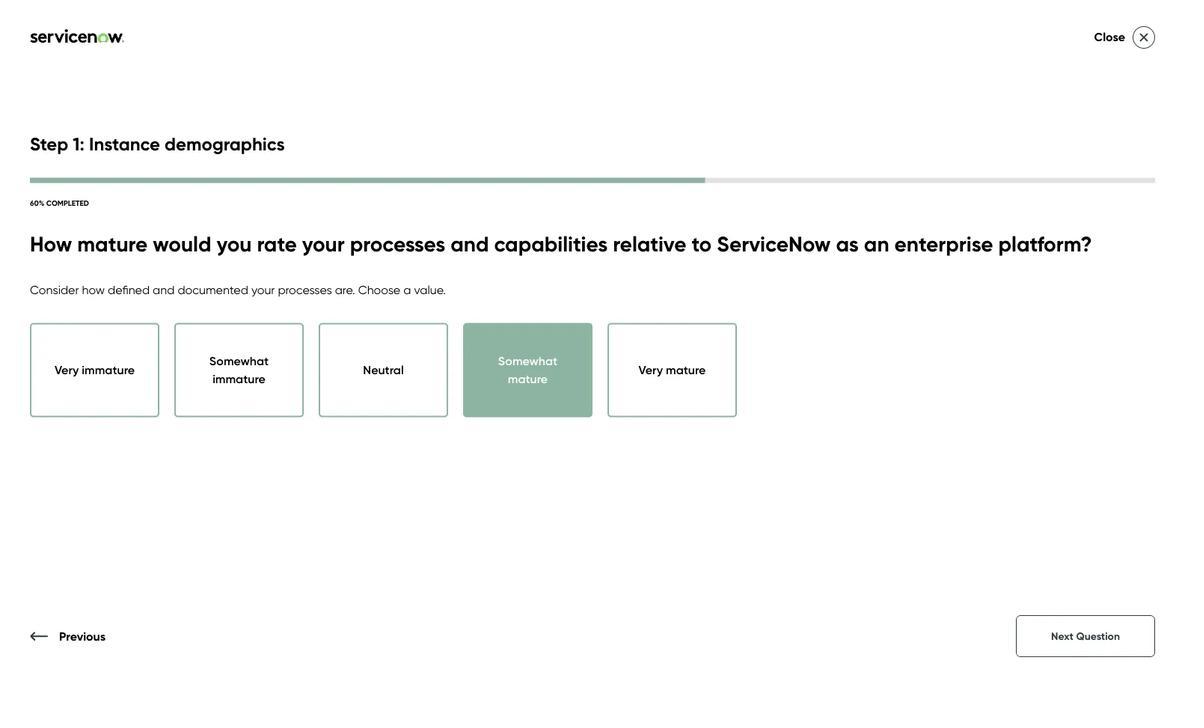 Task type: describe. For each thing, give the bounding box(es) containing it.
and inside use the platform team estimator to find out how many people you need to build your team and g
[[1159, 353, 1181, 367]]

relative
[[613, 231, 687, 257]]

completed
[[46, 198, 89, 208]]

60%
[[30, 198, 44, 208]]

somewhat for mature
[[499, 354, 558, 368]]

find
[[856, 353, 876, 367]]

60% completed
[[30, 198, 89, 208]]

establishes,
[[846, 281, 909, 295]]

platform inside 'servicenow platform team estimator'
[[865, 164, 1006, 209]]

use
[[661, 353, 681, 367]]

out
[[879, 353, 898, 367]]

defined
[[108, 283, 150, 297]]

would
[[153, 231, 212, 257]]

capabilities
[[494, 231, 608, 257]]

somewhat for immature
[[210, 354, 269, 368]]

0 horizontal spatial you
[[217, 231, 252, 257]]

strategic
[[1137, 281, 1185, 295]]

servicenow®
[[687, 281, 761, 295]]

platform inside use the platform team estimator to find out how many people you need to build your team and g
[[705, 353, 751, 367]]

platform?
[[999, 231, 1093, 257]]

team inside your servicenow® platform team establishes, maintains, and extends servicenow as a strategic
[[814, 281, 843, 295]]

consider how defined and documented your processes are. choose a value.
[[30, 283, 446, 297]]

servicenow inside 'servicenow platform team estimator'
[[661, 164, 856, 209]]

rate
[[257, 231, 297, 257]]

question
[[1077, 630, 1121, 643]]

very immature
[[55, 363, 135, 377]]

somewhat immature
[[210, 354, 269, 386]]

are.
[[335, 283, 355, 297]]

your inside use the platform team estimator to find out how many people you need to build your team and g
[[1101, 353, 1124, 367]]

very mature
[[639, 363, 706, 377]]

team inside 'servicenow platform team estimator'
[[1015, 164, 1105, 209]]

enterprise
[[895, 231, 994, 257]]

close
[[1095, 30, 1126, 44]]

0 horizontal spatial how
[[82, 283, 105, 297]]

neutral
[[363, 363, 404, 377]]

how mature would you rate your processes and capabilities relative to servicenow as an enterprise platform?
[[30, 231, 1093, 257]]

need
[[1025, 353, 1053, 367]]

1 horizontal spatial to
[[842, 353, 853, 367]]

mature for how
[[77, 231, 148, 257]]

extends
[[996, 281, 1040, 295]]

next
[[1052, 630, 1074, 643]]

as inside your servicenow® platform team establishes, maintains, and extends servicenow as a strategic
[[1110, 281, 1123, 295]]

processes for are.
[[278, 283, 332, 297]]

instance
[[89, 133, 160, 155]]

0 vertical spatial as
[[837, 231, 859, 257]]

your
[[661, 281, 684, 295]]

next question link
[[1017, 615, 1156, 657]]

next question
[[1052, 630, 1121, 643]]

previous
[[59, 629, 106, 643]]

demographics
[[165, 133, 285, 155]]

very for very mature
[[639, 363, 663, 377]]

consider
[[30, 283, 79, 297]]



Task type: vqa. For each thing, say whether or not it's contained in the screenshot.
need
yes



Task type: locate. For each thing, give the bounding box(es) containing it.
0 horizontal spatial mature
[[77, 231, 148, 257]]

1 somewhat from the left
[[210, 354, 269, 368]]

1 vertical spatial processes
[[278, 283, 332, 297]]

2 somewhat from the left
[[499, 354, 558, 368]]

mature inside somewhat mature
[[508, 372, 548, 386]]

1 horizontal spatial processes
[[350, 231, 446, 257]]

0 vertical spatial your
[[302, 231, 345, 257]]

team up platform?
[[1015, 164, 1105, 209]]

your
[[302, 231, 345, 257], [251, 283, 275, 297], [1101, 353, 1124, 367]]

0 vertical spatial how
[[82, 283, 105, 297]]

many
[[927, 353, 957, 367]]

your right rate at the left
[[302, 231, 345, 257]]

1 horizontal spatial you
[[1002, 353, 1022, 367]]

1 vertical spatial platform
[[705, 353, 751, 367]]

1 horizontal spatial team
[[1127, 353, 1156, 367]]

team inside use the platform team estimator to find out how many people you need to build your team and g
[[754, 353, 784, 367]]

0 vertical spatial processes
[[350, 231, 446, 257]]

0 vertical spatial you
[[217, 231, 252, 257]]

a inside your servicenow® platform team establishes, maintains, and extends servicenow as a strategic
[[1126, 281, 1134, 295]]

your for documented
[[251, 283, 275, 297]]

immature for somewhat immature
[[213, 372, 266, 386]]

you left the need
[[1002, 353, 1022, 367]]

0 vertical spatial estimator
[[661, 211, 818, 255]]

to
[[692, 231, 712, 257], [842, 353, 853, 367], [1056, 353, 1068, 367]]

how inside use the platform team estimator to find out how many people you need to build your team and g
[[901, 353, 924, 367]]

as left strategic
[[1110, 281, 1123, 295]]

0 horizontal spatial somewhat
[[210, 354, 269, 368]]

processes left are.
[[278, 283, 332, 297]]

team
[[1015, 164, 1105, 209], [754, 353, 784, 367]]

processes
[[350, 231, 446, 257], [278, 283, 332, 297]]

0 horizontal spatial very
[[55, 363, 79, 377]]

very
[[55, 363, 79, 377], [639, 363, 663, 377]]

0 horizontal spatial your
[[251, 283, 275, 297]]

0 horizontal spatial as
[[837, 231, 859, 257]]

you inside use the platform team estimator to find out how many people you need to build your team and g
[[1002, 353, 1022, 367]]

1 horizontal spatial how
[[901, 353, 924, 367]]

2 vertical spatial your
[[1101, 353, 1124, 367]]

2 horizontal spatial your
[[1101, 353, 1124, 367]]

1 horizontal spatial team
[[1015, 164, 1105, 209]]

0 horizontal spatial immature
[[82, 363, 135, 377]]

1 horizontal spatial mature
[[508, 372, 548, 386]]

processes for and
[[350, 231, 446, 257]]

choose
[[358, 283, 401, 297]]

platform
[[764, 281, 811, 295]]

0 vertical spatial servicenow
[[661, 164, 856, 209]]

somewhat mature
[[499, 354, 558, 386]]

1 horizontal spatial somewhat
[[499, 354, 558, 368]]

1 horizontal spatial platform
[[865, 164, 1006, 209]]

how left defined
[[82, 283, 105, 297]]

your right build
[[1101, 353, 1124, 367]]

estimator
[[661, 211, 818, 255], [787, 353, 839, 367]]

use the platform team estimator to find out how many people you need to build your team and g
[[661, 353, 1186, 385]]

servicenow platform team estimator
[[661, 164, 1105, 255]]

1 horizontal spatial immature
[[213, 372, 266, 386]]

0 horizontal spatial team
[[814, 281, 843, 295]]

2 vertical spatial servicenow
[[1043, 281, 1107, 295]]

0 horizontal spatial to
[[692, 231, 712, 257]]

1 vertical spatial as
[[1110, 281, 1123, 295]]

servicenow inside your servicenow® platform team establishes, maintains, and extends servicenow as a strategic
[[1043, 281, 1107, 295]]

processes up choose
[[350, 231, 446, 257]]

platform up enterprise
[[865, 164, 1006, 209]]

step 1: instance demographics
[[30, 133, 285, 155]]

estimator up the 'servicenow®'
[[661, 211, 818, 255]]

0 vertical spatial team
[[1015, 164, 1105, 209]]

0 horizontal spatial platform
[[705, 353, 751, 367]]

mature for very
[[666, 363, 706, 377]]

very for very immature
[[55, 363, 79, 377]]

g
[[1184, 353, 1186, 367]]

1 vertical spatial team
[[754, 353, 784, 367]]

estimator inside use the platform team estimator to find out how many people you need to build your team and g
[[787, 353, 839, 367]]

2 very from the left
[[639, 363, 663, 377]]

team inside use the platform team estimator to find out how many people you need to build your team and g
[[1127, 353, 1156, 367]]

1:
[[73, 133, 85, 155]]

build
[[1071, 353, 1098, 367]]

1 vertical spatial servicenow
[[717, 231, 831, 257]]

how right out
[[901, 353, 924, 367]]

0 vertical spatial platform
[[865, 164, 1006, 209]]

and
[[451, 231, 489, 257], [971, 281, 993, 295], [153, 283, 175, 297], [1159, 353, 1181, 367]]

1 vertical spatial estimator
[[787, 353, 839, 367]]

immature
[[82, 363, 135, 377], [213, 372, 266, 386]]

your for rate
[[302, 231, 345, 257]]

estimator left find
[[787, 353, 839, 367]]

how
[[82, 283, 105, 297], [901, 353, 924, 367]]

you left rate at the left
[[217, 231, 252, 257]]

team left "g"
[[1127, 353, 1156, 367]]

team down 'platform'
[[754, 353, 784, 367]]

to left find
[[842, 353, 853, 367]]

as left an
[[837, 231, 859, 257]]

2 horizontal spatial mature
[[666, 363, 706, 377]]

the
[[684, 353, 702, 367]]

1 horizontal spatial a
[[1126, 281, 1134, 295]]

to left build
[[1056, 353, 1068, 367]]

a left value.
[[404, 283, 411, 297]]

somewhat
[[210, 354, 269, 368], [499, 354, 558, 368]]

1 very from the left
[[55, 363, 79, 377]]

value.
[[414, 283, 446, 297]]

how
[[30, 231, 72, 257]]

step
[[30, 133, 68, 155]]

1 vertical spatial how
[[901, 353, 924, 367]]

1 horizontal spatial as
[[1110, 281, 1123, 295]]

and inside your servicenow® platform team establishes, maintains, and extends servicenow as a strategic
[[971, 281, 993, 295]]

1 horizontal spatial your
[[302, 231, 345, 257]]

a left strategic
[[1126, 281, 1134, 295]]

immature for very immature
[[82, 363, 135, 377]]

2 horizontal spatial to
[[1056, 353, 1068, 367]]

people
[[960, 353, 999, 367]]

0 horizontal spatial processes
[[278, 283, 332, 297]]

1 vertical spatial your
[[251, 283, 275, 297]]

to up the 'servicenow®'
[[692, 231, 712, 257]]

mature for somewhat
[[508, 372, 548, 386]]

0 vertical spatial team
[[814, 281, 843, 295]]

0 horizontal spatial a
[[404, 283, 411, 297]]

an
[[865, 231, 890, 257]]

platform
[[865, 164, 1006, 209], [705, 353, 751, 367]]

mature
[[77, 231, 148, 257], [666, 363, 706, 377], [508, 372, 548, 386]]

platform right the "the"
[[705, 353, 751, 367]]

1 horizontal spatial very
[[639, 363, 663, 377]]

team right 'platform'
[[814, 281, 843, 295]]

1 vertical spatial team
[[1127, 353, 1156, 367]]

servicenow image
[[30, 637, 114, 649]]

as
[[837, 231, 859, 257], [1110, 281, 1123, 295]]

servicenow
[[661, 164, 856, 209], [717, 231, 831, 257], [1043, 281, 1107, 295]]

estimator inside 'servicenow platform team estimator'
[[661, 211, 818, 255]]

you
[[217, 231, 252, 257], [1002, 353, 1022, 367]]

1 vertical spatial you
[[1002, 353, 1022, 367]]

a
[[1126, 281, 1134, 295], [404, 283, 411, 297]]

immature inside 'somewhat immature'
[[213, 372, 266, 386]]

your servicenow® platform team establishes, maintains, and extends servicenow as a strategic 
[[661, 281, 1186, 331]]

documented
[[178, 283, 248, 297]]

0 horizontal spatial team
[[754, 353, 784, 367]]

your down rate at the left
[[251, 283, 275, 297]]

team
[[814, 281, 843, 295], [1127, 353, 1156, 367]]

maintains,
[[912, 281, 968, 295]]



